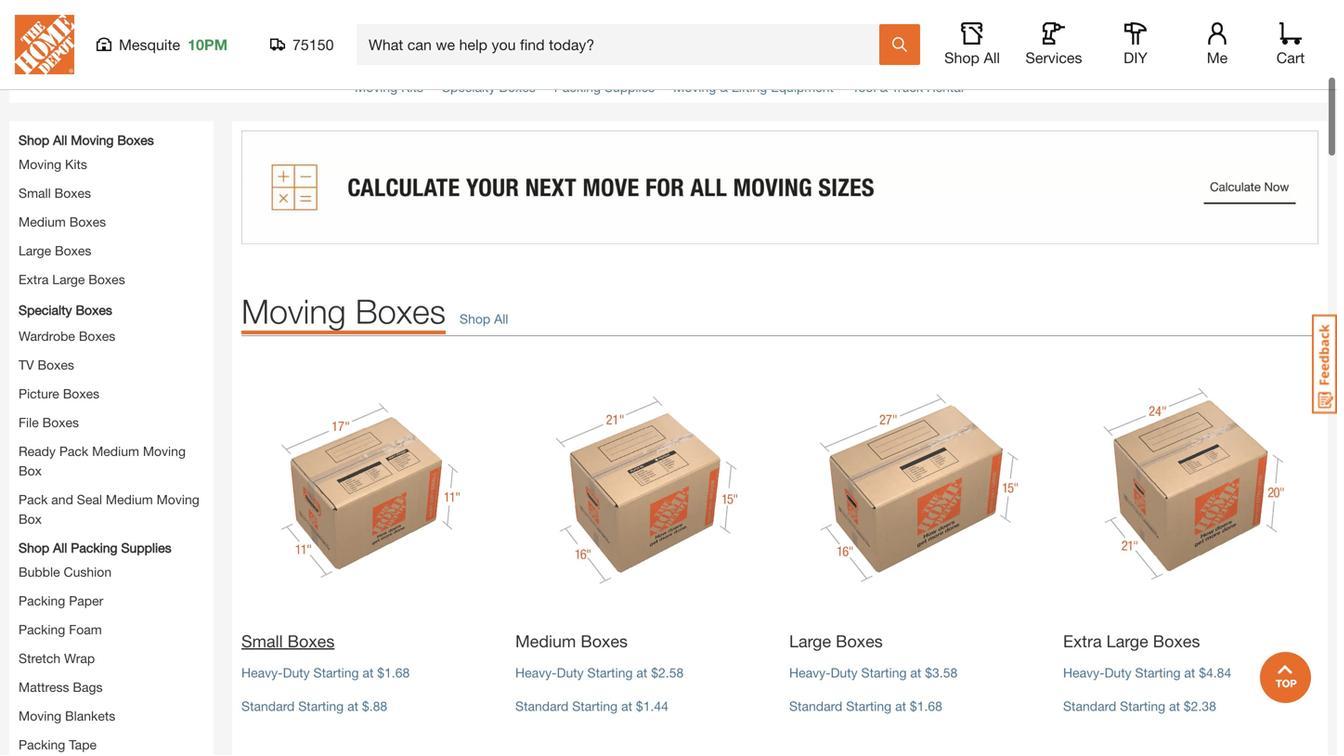 Task type: locate. For each thing, give the bounding box(es) containing it.
pack right ready
[[59, 444, 88, 459]]

2 box from the top
[[19, 511, 42, 527]]

0 horizontal spatial small boxes link
[[19, 185, 91, 201]]

standard down heavy-duty starting at $4.84 "link"
[[1064, 699, 1117, 714]]

medium boxes up heavy-duty starting at $2.58
[[516, 631, 628, 651]]

standard down heavy-duty starting at $1.68 link
[[242, 699, 295, 714]]

0 horizontal spatial medium boxes link
[[19, 214, 106, 229]]

$1.44
[[636, 699, 669, 714]]

1 horizontal spatial extra large boxes link
[[1064, 364, 1319, 654]]

bags
[[73, 680, 103, 695]]

at down "heavy-duty starting at $3.58"
[[896, 699, 907, 714]]

standard down the heavy-duty starting at $3.58 link
[[790, 699, 843, 714]]

duty up the standard starting at $1.44 link
[[557, 665, 584, 681]]

extra large boxes up wardrobe boxes link at left
[[19, 272, 125, 287]]

1 vertical spatial large boxes
[[790, 631, 883, 651]]

1 vertical spatial small boxes link
[[242, 364, 497, 654]]

1 horizontal spatial supplies
[[605, 79, 655, 95]]

shop all
[[945, 49, 1001, 66], [460, 311, 509, 327]]

heavy- up standard starting at $1.44
[[516, 665, 557, 681]]

0 horizontal spatial extra
[[19, 272, 49, 287]]

1 vertical spatial large boxes link
[[790, 364, 1045, 654]]

1 horizontal spatial small boxes
[[242, 631, 335, 651]]

standard for extra
[[1064, 699, 1117, 714]]

specialty
[[442, 79, 496, 95], [19, 302, 72, 318]]

packing foam link
[[19, 622, 102, 637]]

at left $3.58
[[911, 665, 922, 681]]

$2.38
[[1184, 699, 1217, 714]]

foam
[[69, 622, 102, 637]]

paper
[[69, 593, 103, 609]]

heavy-duty starting at $3.58
[[790, 665, 958, 681]]

1 heavy- from the left
[[242, 665, 283, 681]]

0 horizontal spatial small
[[19, 185, 51, 201]]

1 vertical spatial supplies
[[121, 540, 172, 556]]

1 vertical spatial medium boxes link
[[516, 364, 771, 654]]

shop all moving boxes link
[[19, 131, 154, 150]]

box up bubble
[[19, 511, 42, 527]]

standard for large
[[790, 699, 843, 714]]

large boxes up wardrobe
[[19, 243, 91, 258]]

starting down heavy-duty starting at $4.84 "link"
[[1121, 699, 1166, 714]]

0 horizontal spatial &
[[720, 79, 728, 95]]

0 vertical spatial $1.68
[[377, 665, 410, 681]]

packing down bubble
[[19, 593, 65, 609]]

1 horizontal spatial &
[[880, 79, 888, 95]]

2 & from the left
[[880, 79, 888, 95]]

supplies down pack and seal medium moving box link
[[121, 540, 172, 556]]

heavy- for large
[[790, 665, 831, 681]]

supplies down what can we help you find today? search box
[[605, 79, 655, 95]]

stretch
[[19, 651, 61, 666]]

0 vertical spatial pack
[[59, 444, 88, 459]]

1 duty from the left
[[283, 665, 310, 681]]

1 horizontal spatial small boxes link
[[242, 364, 497, 654]]

0 horizontal spatial kits
[[65, 157, 87, 172]]

shop for shop all moving boxes 'link'
[[19, 132, 49, 148]]

mesquite 10pm
[[119, 36, 228, 53]]

4 heavy- from the left
[[1064, 665, 1105, 681]]

extra up wardrobe
[[19, 272, 49, 287]]

packing foam
[[19, 622, 102, 637]]

& right tool
[[880, 79, 888, 95]]

packing for packing paper
[[19, 593, 65, 609]]

and
[[51, 492, 73, 507]]

extra
[[19, 272, 49, 287], [1064, 631, 1102, 651]]

moving inside ready pack medium moving box
[[143, 444, 186, 459]]

pack inside ready pack medium moving box
[[59, 444, 88, 459]]

0 vertical spatial small
[[19, 185, 51, 201]]

&
[[720, 79, 728, 95], [880, 79, 888, 95]]

at left '$2.38'
[[1170, 699, 1181, 714]]

all inside 'link'
[[53, 132, 67, 148]]

packing supplies
[[554, 79, 655, 95]]

1 vertical spatial shop all
[[460, 311, 509, 327]]

medium
[[19, 214, 66, 229], [92, 444, 139, 459], [106, 492, 153, 507], [516, 631, 576, 651]]

shop inside button
[[945, 49, 980, 66]]

ready
[[19, 444, 56, 459]]

small
[[19, 185, 51, 201], [242, 631, 283, 651]]

medium boxes down shop all moving boxes 'link'
[[19, 214, 106, 229]]

duty
[[283, 665, 310, 681], [557, 665, 584, 681], [831, 665, 858, 681], [1105, 665, 1132, 681]]

small boxes down shop all moving boxes 'link'
[[19, 185, 91, 201]]

small up heavy-duty starting at $1.68
[[242, 631, 283, 651]]

1 vertical spatial $1.68
[[910, 699, 943, 714]]

kits left specialty boxes link on the top of the page
[[401, 79, 424, 95]]

moving
[[355, 79, 398, 95], [674, 79, 717, 95], [71, 132, 114, 148], [19, 157, 61, 172], [242, 291, 346, 331], [143, 444, 186, 459], [157, 492, 200, 507], [19, 708, 61, 724]]

1 vertical spatial specialty
[[19, 302, 72, 318]]

shop for shop all packing supplies link
[[19, 540, 49, 556]]

standard for medium
[[516, 699, 569, 714]]

$1.68
[[377, 665, 410, 681], [910, 699, 943, 714]]

1 vertical spatial specialty boxes
[[19, 302, 112, 318]]

shop inside 'link'
[[19, 132, 49, 148]]

starting
[[314, 665, 359, 681], [588, 665, 633, 681], [862, 665, 907, 681], [1136, 665, 1181, 681], [298, 699, 344, 714], [572, 699, 618, 714], [847, 699, 892, 714], [1121, 699, 1166, 714]]

starting up standard starting at $2.38
[[1136, 665, 1181, 681]]

1 horizontal spatial medium boxes
[[516, 631, 628, 651]]

kits down shop all moving boxes 'link'
[[65, 157, 87, 172]]

0 vertical spatial specialty boxes
[[442, 79, 536, 95]]

packing for packing tape
[[19, 737, 65, 753]]

1 vertical spatial moving kits
[[19, 157, 87, 172]]

medium up seal
[[92, 444, 139, 459]]

1 horizontal spatial extra
[[1064, 631, 1102, 651]]

duty for large
[[831, 665, 858, 681]]

all for shop all link
[[494, 311, 509, 327]]

1 horizontal spatial medium boxes link
[[516, 364, 771, 654]]

for moving jobs  big or small our partner bellhop  has you covered image
[[9, 0, 1329, 59]]

& for moving
[[720, 79, 728, 95]]

packing
[[554, 79, 601, 95], [71, 540, 118, 556], [19, 593, 65, 609], [19, 622, 65, 637], [19, 737, 65, 753]]

0 horizontal spatial extra large boxes link
[[19, 272, 125, 287]]

4 duty from the left
[[1105, 665, 1132, 681]]

services button
[[1025, 22, 1084, 67]]

$1.68 down $3.58
[[910, 699, 943, 714]]

cart link
[[1271, 22, 1312, 67]]

0 horizontal spatial pack
[[19, 492, 48, 507]]

packing down moving blankets
[[19, 737, 65, 753]]

picture boxes link
[[19, 386, 100, 401]]

large boxes link
[[19, 243, 91, 258], [790, 364, 1045, 654]]

0 horizontal spatial large boxes link
[[19, 243, 91, 258]]

1 horizontal spatial kits
[[401, 79, 424, 95]]

large up "heavy-duty starting at $4.84"
[[1107, 631, 1149, 651]]

tool & truck rental
[[853, 79, 964, 95]]

0 vertical spatial large boxes link
[[19, 243, 91, 258]]

2 duty from the left
[[557, 665, 584, 681]]

0 horizontal spatial $1.68
[[377, 665, 410, 681]]

moving inside 'link'
[[71, 132, 114, 148]]

heavy- up standard starting at $2.38
[[1064, 665, 1105, 681]]

1 vertical spatial moving kits link
[[19, 157, 87, 172]]

0 horizontal spatial medium boxes
[[19, 214, 106, 229]]

boxes
[[499, 79, 536, 95], [117, 132, 154, 148], [54, 185, 91, 201], [69, 214, 106, 229], [55, 243, 91, 258], [89, 272, 125, 287], [356, 291, 446, 331], [76, 302, 112, 318], [79, 328, 115, 344], [38, 357, 74, 373], [63, 386, 100, 401], [42, 415, 79, 430], [288, 631, 335, 651], [581, 631, 628, 651], [836, 631, 883, 651], [1154, 631, 1201, 651]]

packing up cushion
[[71, 540, 118, 556]]

1 horizontal spatial moving kits link
[[355, 79, 424, 95]]

moving kits
[[355, 79, 424, 95], [19, 157, 87, 172]]

1 vertical spatial pack
[[19, 492, 48, 507]]

0 vertical spatial small boxes link
[[19, 185, 91, 201]]

diy
[[1124, 49, 1148, 66]]

duty up standard starting at $2.38
[[1105, 665, 1132, 681]]

heavy-
[[242, 665, 283, 681], [516, 665, 557, 681], [790, 665, 831, 681], [1064, 665, 1105, 681]]

75150
[[293, 36, 334, 53]]

box
[[19, 463, 42, 478], [19, 511, 42, 527]]

standard for small
[[242, 699, 295, 714]]

1 box from the top
[[19, 463, 42, 478]]

0 horizontal spatial specialty boxes
[[19, 302, 112, 318]]

0 vertical spatial medium boxes
[[19, 214, 106, 229]]

0 vertical spatial moving kits
[[355, 79, 424, 95]]

2 standard from the left
[[516, 699, 569, 714]]

at
[[363, 665, 374, 681], [637, 665, 648, 681], [911, 665, 922, 681], [1185, 665, 1196, 681], [348, 699, 359, 714], [622, 699, 633, 714], [896, 699, 907, 714], [1170, 699, 1181, 714]]

0 vertical spatial extra large boxes link
[[19, 272, 125, 287]]

small down shop all moving boxes 'link'
[[19, 185, 51, 201]]

services
[[1026, 49, 1083, 66]]

1 vertical spatial kits
[[65, 157, 87, 172]]

3 duty from the left
[[831, 665, 858, 681]]

moving kits for small
[[19, 157, 87, 172]]

0 horizontal spatial moving kits
[[19, 157, 87, 172]]

starting up standard starting at $1.68 link on the right of the page
[[862, 665, 907, 681]]

0 vertical spatial supplies
[[605, 79, 655, 95]]

small boxes up heavy-duty starting at $1.68
[[242, 631, 335, 651]]

0 horizontal spatial small boxes
[[19, 185, 91, 201]]

pack
[[59, 444, 88, 459], [19, 492, 48, 507]]

heavy-duty starting at $1.68
[[242, 665, 410, 681]]

box inside pack and seal medium moving box
[[19, 511, 42, 527]]

1 horizontal spatial specialty
[[442, 79, 496, 95]]

medium inside the medium boxes link
[[516, 631, 576, 651]]

0 vertical spatial small boxes
[[19, 185, 91, 201]]

1 horizontal spatial shop all
[[945, 49, 1001, 66]]

seal
[[77, 492, 102, 507]]

0 vertical spatial kits
[[401, 79, 424, 95]]

starting down heavy-duty starting at $2.58
[[572, 699, 618, 714]]

file boxes link
[[19, 415, 79, 430]]

large up wardrobe
[[19, 243, 51, 258]]

all for shop all packing supplies link
[[53, 540, 67, 556]]

packing down what can we help you find today? search box
[[554, 79, 601, 95]]

shop all packing supplies
[[19, 540, 172, 556]]

$.88
[[362, 699, 388, 714]]

standard down heavy-duty starting at $2.58
[[516, 699, 569, 714]]

3 standard from the left
[[790, 699, 843, 714]]

packing up stretch
[[19, 622, 65, 637]]

heavy- up standard starting at $1.68 link on the right of the page
[[790, 665, 831, 681]]

0 vertical spatial specialty
[[442, 79, 496, 95]]

1 standard from the left
[[242, 699, 295, 714]]

standard
[[242, 699, 295, 714], [516, 699, 569, 714], [790, 699, 843, 714], [1064, 699, 1117, 714]]

& left the lifting
[[720, 79, 728, 95]]

0 horizontal spatial moving kits link
[[19, 157, 87, 172]]

the home depot logo image
[[15, 15, 74, 74]]

0 vertical spatial moving kits link
[[355, 79, 424, 95]]

standard starting at $1.68 link
[[790, 699, 943, 714]]

small boxes link
[[19, 185, 91, 201], [242, 364, 497, 654]]

heavy- for extra
[[1064, 665, 1105, 681]]

small boxes
[[19, 185, 91, 201], [242, 631, 335, 651]]

extra large boxes up "heavy-duty starting at $4.84"
[[1064, 631, 1201, 651]]

packing supplies link
[[554, 79, 655, 95]]

box down ready
[[19, 463, 42, 478]]

0 vertical spatial large boxes
[[19, 243, 91, 258]]

pack left and
[[19, 492, 48, 507]]

extra up "heavy-duty starting at $4.84"
[[1064, 631, 1102, 651]]

3 heavy- from the left
[[790, 665, 831, 681]]

$2.58
[[651, 665, 684, 681]]

tv
[[19, 357, 34, 373]]

1 horizontal spatial pack
[[59, 444, 88, 459]]

standard starting at $1.44
[[516, 699, 669, 714]]

1 horizontal spatial extra large boxes
[[1064, 631, 1201, 651]]

1 horizontal spatial $1.68
[[910, 699, 943, 714]]

duty for small
[[283, 665, 310, 681]]

1 vertical spatial box
[[19, 511, 42, 527]]

1 horizontal spatial small
[[242, 631, 283, 651]]

0 vertical spatial medium boxes link
[[19, 214, 106, 229]]

bubble cushion
[[19, 564, 112, 580]]

0 vertical spatial shop all
[[945, 49, 1001, 66]]

$1.68 up $.88
[[377, 665, 410, 681]]

0 vertical spatial extra large boxes
[[19, 272, 125, 287]]

duty up standard starting at $1.68 link on the right of the page
[[831, 665, 858, 681]]

1 horizontal spatial moving kits
[[355, 79, 424, 95]]

large boxes up "heavy-duty starting at $3.58"
[[790, 631, 883, 651]]

2 heavy- from the left
[[516, 665, 557, 681]]

duty up standard starting at $.88
[[283, 665, 310, 681]]

medium right seal
[[106, 492, 153, 507]]

0 horizontal spatial shop all
[[460, 311, 509, 327]]

0 vertical spatial box
[[19, 463, 42, 478]]

75150 button
[[270, 35, 334, 54]]

moving kits link
[[355, 79, 424, 95], [19, 157, 87, 172]]

1 horizontal spatial specialty boxes
[[442, 79, 536, 95]]

specialty boxes
[[442, 79, 536, 95], [19, 302, 112, 318]]

1 & from the left
[[720, 79, 728, 95]]

heavy- up standard starting at $.88
[[242, 665, 283, 681]]

at up $.88
[[363, 665, 374, 681]]

4 standard from the left
[[1064, 699, 1117, 714]]

me button
[[1188, 22, 1248, 67]]

moving & lifting equipment link
[[674, 79, 834, 95]]

medium inside pack and seal medium moving box
[[106, 492, 153, 507]]

starting down heavy-duty starting at $1.68 link
[[298, 699, 344, 714]]

medium up heavy-duty starting at $2.58
[[516, 631, 576, 651]]

1 vertical spatial extra large boxes
[[1064, 631, 1201, 651]]



Task type: vqa. For each thing, say whether or not it's contained in the screenshot.
Packing corresponding to Packing Paper
yes



Task type: describe. For each thing, give the bounding box(es) containing it.
medium boxes image
[[516, 364, 771, 620]]

0 horizontal spatial specialty
[[19, 302, 72, 318]]

stretch wrap
[[19, 651, 95, 666]]

packing tape
[[19, 737, 97, 753]]

medium inside ready pack medium moving box
[[92, 444, 139, 459]]

heavy- for medium
[[516, 665, 557, 681]]

wrap
[[64, 651, 95, 666]]

shop all link
[[446, 309, 509, 329]]

shop all button
[[943, 22, 1002, 67]]

shop all moving boxes
[[19, 132, 154, 148]]

heavy-duty starting at $2.58
[[516, 665, 684, 681]]

equipment
[[771, 79, 834, 95]]

pack and seal medium moving box link
[[19, 492, 200, 527]]

moving kits link for specialty
[[355, 79, 424, 95]]

packing for packing supplies
[[554, 79, 601, 95]]

packing tape link
[[19, 737, 97, 753]]

at left $2.58
[[637, 665, 648, 681]]

tv boxes
[[19, 357, 74, 373]]

1 horizontal spatial large boxes link
[[790, 364, 1045, 654]]

1 vertical spatial extra large boxes link
[[1064, 364, 1319, 654]]

standard starting at $1.44 link
[[516, 699, 669, 714]]

packing inside shop all packing supplies link
[[71, 540, 118, 556]]

pack and seal medium moving box
[[19, 492, 200, 527]]

feedback link image
[[1313, 314, 1338, 414]]

specialty boxes link
[[442, 79, 536, 95]]

diy button
[[1106, 22, 1166, 67]]

standard starting at $1.68
[[790, 699, 943, 714]]

large boxes image
[[790, 364, 1045, 620]]

bubble
[[19, 564, 60, 580]]

starting up standard starting at $.88
[[314, 665, 359, 681]]

at left $.88
[[348, 699, 359, 714]]

heavy-duty starting at $3.58 link
[[790, 665, 958, 681]]

shop all inside button
[[945, 49, 1001, 66]]

What can we help you find today? search field
[[369, 25, 879, 64]]

moving blankets link
[[19, 708, 115, 724]]

packing for packing foam
[[19, 622, 65, 637]]

moving boxes
[[242, 291, 446, 331]]

extra large boxes image
[[1064, 364, 1319, 620]]

heavy-duty starting at $2.58 link
[[516, 665, 684, 681]]

packing paper
[[19, 593, 103, 609]]

tape
[[69, 737, 97, 753]]

mattress bags link
[[19, 680, 103, 695]]

10pm
[[188, 36, 228, 53]]

cushion
[[64, 564, 112, 580]]

kits for small boxes
[[65, 157, 87, 172]]

picture
[[19, 386, 59, 401]]

1 vertical spatial extra
[[1064, 631, 1102, 651]]

medium down shop all moving boxes 'link'
[[19, 214, 66, 229]]

duty for extra
[[1105, 665, 1132, 681]]

stretch wrap link
[[19, 651, 95, 666]]

$4.84
[[1200, 665, 1232, 681]]

shop for shop all link
[[460, 311, 491, 327]]

standard starting at $.88 link
[[242, 699, 388, 714]]

starting down "heavy-duty starting at $3.58"
[[847, 699, 892, 714]]

cart
[[1277, 49, 1306, 66]]

tool & truck rental link
[[853, 79, 964, 95]]

large up "heavy-duty starting at $3.58"
[[790, 631, 832, 651]]

calculate your next move for all moving sizes image
[[242, 131, 1319, 244]]

moving kits link for small
[[19, 157, 87, 172]]

1 horizontal spatial large boxes
[[790, 631, 883, 651]]

wardrobe
[[19, 328, 75, 344]]

0 horizontal spatial extra large boxes
[[19, 272, 125, 287]]

0 vertical spatial extra
[[19, 272, 49, 287]]

boxes inside 'link'
[[117, 132, 154, 148]]

& for tool
[[880, 79, 888, 95]]

heavy-duty starting at $4.84
[[1064, 665, 1232, 681]]

moving & lifting equipment
[[674, 79, 834, 95]]

rental
[[927, 79, 964, 95]]

all inside button
[[984, 49, 1001, 66]]

moving blankets
[[19, 708, 115, 724]]

mattress
[[19, 680, 69, 695]]

standard starting at $2.38 link
[[1064, 699, 1217, 714]]

large up wardrobe boxes link at left
[[52, 272, 85, 287]]

duty for medium
[[557, 665, 584, 681]]

moving kits for specialty
[[355, 79, 424, 95]]

heavy- for small
[[242, 665, 283, 681]]

1 vertical spatial small
[[242, 631, 283, 651]]

ready pack medium moving box link
[[19, 444, 186, 478]]

standard starting at $.88
[[242, 699, 388, 714]]

small boxes image
[[242, 364, 497, 620]]

heavy-duty starting at $1.68 link
[[242, 665, 410, 681]]

lifting
[[732, 79, 768, 95]]

standard starting at $2.38
[[1064, 699, 1217, 714]]

wardrobe boxes link
[[19, 328, 115, 344]]

mattress bags
[[19, 680, 103, 695]]

moving inside pack and seal medium moving box
[[157, 492, 200, 507]]

bubble cushion link
[[19, 564, 112, 580]]

tv boxes link
[[19, 357, 74, 373]]

kits for specialty boxes
[[401, 79, 424, 95]]

file boxes
[[19, 415, 79, 430]]

$3.58
[[926, 665, 958, 681]]

box inside ready pack medium moving box
[[19, 463, 42, 478]]

at left $1.44
[[622, 699, 633, 714]]

0 horizontal spatial supplies
[[121, 540, 172, 556]]

shop all packing supplies link
[[19, 538, 172, 557]]

truck
[[892, 79, 924, 95]]

1 vertical spatial medium boxes
[[516, 631, 628, 651]]

me
[[1208, 49, 1228, 66]]

1 vertical spatial small boxes
[[242, 631, 335, 651]]

wardrobe boxes
[[19, 328, 115, 344]]

all for shop all moving boxes 'link'
[[53, 132, 67, 148]]

packing paper link
[[19, 593, 103, 609]]

heavy-duty starting at $4.84 link
[[1064, 665, 1232, 681]]

pack inside pack and seal medium moving box
[[19, 492, 48, 507]]

starting up the standard starting at $1.44 link
[[588, 665, 633, 681]]

ready pack medium moving box
[[19, 444, 186, 478]]

file
[[19, 415, 39, 430]]

blankets
[[65, 708, 115, 724]]

0 horizontal spatial large boxes
[[19, 243, 91, 258]]

tool
[[853, 79, 877, 95]]

picture boxes
[[19, 386, 100, 401]]

at left $4.84
[[1185, 665, 1196, 681]]

mesquite
[[119, 36, 180, 53]]



